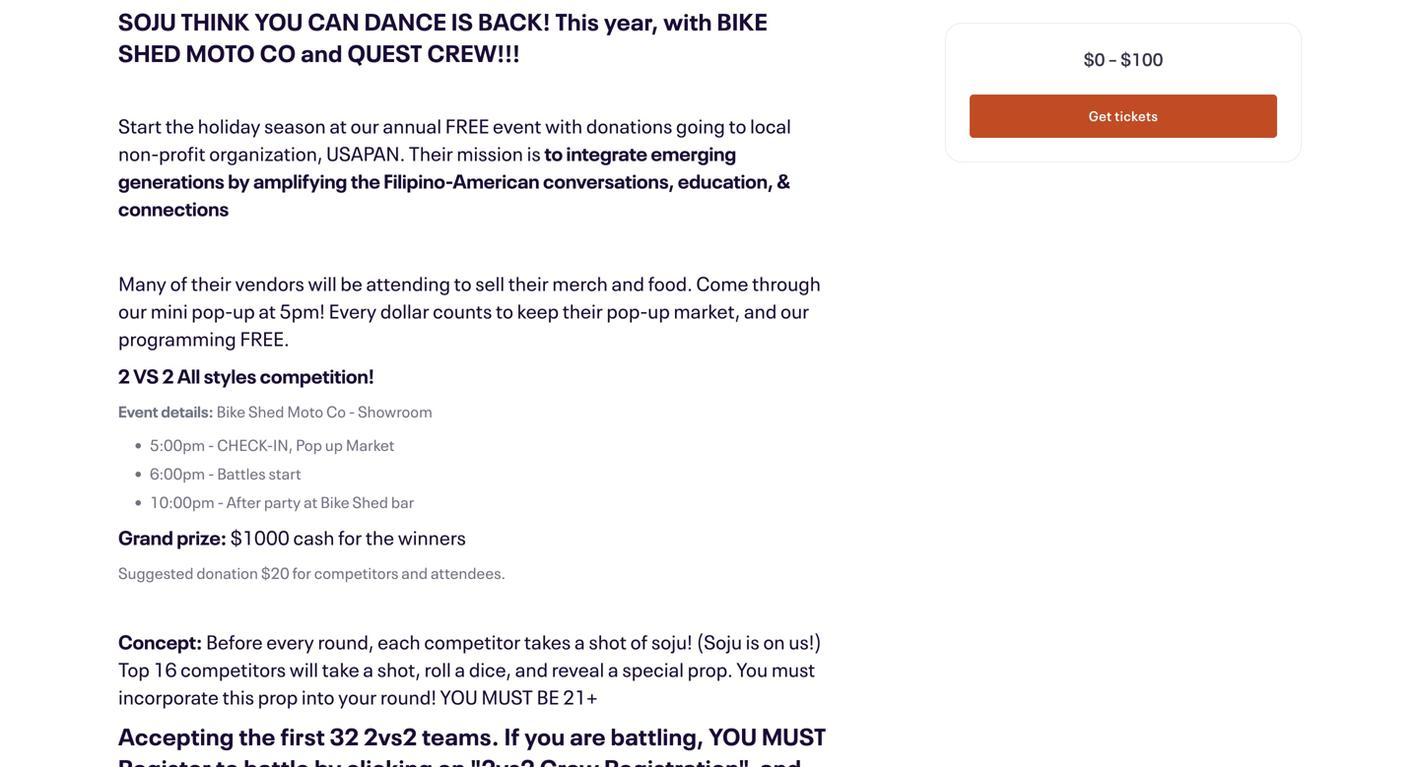 Task type: locate. For each thing, give the bounding box(es) containing it.
1 horizontal spatial up
[[325, 435, 343, 456]]

integrate
[[567, 141, 648, 167]]

by down 32
[[315, 753, 342, 768]]

and down can
[[301, 38, 343, 69]]

local
[[750, 113, 792, 139]]

0 horizontal spatial by
[[228, 168, 250, 194]]

must
[[481, 685, 533, 711], [762, 722, 827, 753]]

can
[[308, 6, 360, 37]]

must down 'must' in the right of the page
[[762, 722, 827, 753]]

with for event
[[545, 113, 583, 139]]

2
[[118, 363, 130, 390], [162, 363, 174, 390]]

for right cash
[[338, 525, 362, 551]]

to inside the 'to integrate emerging generations by amplifying the filipino-american conversations, education, & connections'
[[545, 141, 563, 167]]

will left be
[[308, 271, 337, 297]]

2 horizontal spatial up
[[648, 298, 670, 325]]

co
[[260, 38, 296, 69]]

2 2 from the left
[[162, 363, 174, 390]]

5pm!
[[280, 298, 325, 325]]

season
[[264, 113, 326, 139]]

roll
[[425, 657, 451, 683]]

us!)
[[789, 630, 822, 656]]

1 horizontal spatial is
[[746, 630, 760, 656]]

shed
[[118, 38, 181, 69]]

attending
[[366, 271, 451, 297]]

bike inside 5:00pm - check-in, pop up market 6:00pm - battles start 10:00pm - after party at bike shed bar
[[321, 492, 350, 513]]

on inside before every round, each competitor takes a shot of soju! (soju is on us!) top 16 competitors will take a shot, roll a dice, and reveal a special prop. you must incorporate this prop into your round! you must be 21+
[[763, 630, 785, 656]]

1 vertical spatial will
[[290, 657, 318, 683]]

shed left bar
[[352, 492, 388, 513]]

connections
[[118, 196, 229, 222]]

is inside start the holiday season at our annual free event with donations going to local non-profit organization, usapan. their mission is
[[527, 141, 541, 167]]

1 2 from the left
[[118, 363, 130, 390]]

1 vertical spatial of
[[631, 630, 648, 656]]

by
[[228, 168, 250, 194], [315, 753, 342, 768]]

by inside accepting the first 32 2vs2 teams. if you are battling, you must register to battle by clicking on "2vs2 crew registration", an
[[315, 753, 342, 768]]

1 horizontal spatial with
[[664, 6, 713, 37]]

at up usapan.
[[330, 113, 347, 139]]

0 horizontal spatial pop-
[[191, 298, 233, 325]]

on left us!)
[[763, 630, 785, 656]]

0 horizontal spatial competitors
[[181, 657, 286, 683]]

their up keep
[[508, 271, 549, 297]]

2 vertical spatial at
[[304, 492, 318, 513]]

you up co on the left top of the page
[[255, 6, 303, 37]]

merch
[[552, 271, 608, 297]]

will
[[308, 271, 337, 297], [290, 657, 318, 683]]

–
[[1109, 47, 1118, 71]]

prop
[[258, 685, 298, 711]]

1 horizontal spatial pop-
[[607, 298, 648, 325]]

0 horizontal spatial up
[[233, 298, 255, 325]]

our inside start the holiday season at our annual free event with donations going to local non-profit organization, usapan. their mission is
[[351, 113, 379, 139]]

a right take
[[363, 657, 374, 683]]

bike down styles
[[217, 401, 246, 423]]

- left after
[[218, 492, 224, 513]]

up right pop
[[325, 435, 343, 456]]

filipino-
[[384, 168, 453, 194]]

going
[[676, 113, 725, 139]]

back!
[[478, 6, 551, 37]]

pop- down merch
[[607, 298, 648, 325]]

by down organization,
[[228, 168, 250, 194]]

the down usapan.
[[351, 168, 380, 194]]

into
[[302, 685, 335, 711]]

vendors
[[235, 271, 304, 297]]

be
[[537, 685, 559, 711]]

0 vertical spatial must
[[481, 685, 533, 711]]

amplifying
[[253, 168, 347, 194]]

on down teams.
[[438, 753, 466, 768]]

at right party
[[304, 492, 318, 513]]

pop
[[296, 435, 322, 456]]

be
[[340, 271, 363, 297]]

1 pop- from the left
[[191, 298, 233, 325]]

shed
[[248, 401, 284, 423], [352, 492, 388, 513]]

year,
[[604, 6, 659, 37]]

is inside before every round, each competitor takes a shot of soju! (soju is on us!) top 16 competitors will take a shot, roll a dice, and reveal a special prop. you must incorporate this prop into your round! you must be 21+
[[746, 630, 760, 656]]

with inside start the holiday season at our annual free event with donations going to local non-profit organization, usapan. their mission is
[[545, 113, 583, 139]]

holiday
[[198, 113, 261, 139]]

vs
[[133, 363, 159, 390]]

$100
[[1121, 47, 1164, 71]]

food.
[[648, 271, 693, 297]]

shot,
[[377, 657, 421, 683]]

suggested donation $20 for competitors and attendees.
[[118, 563, 506, 584]]

1 horizontal spatial by
[[315, 753, 342, 768]]

our down through
[[781, 298, 809, 325]]

1 vertical spatial for
[[292, 563, 311, 584]]

dice,
[[469, 657, 512, 683]]

1 vertical spatial is
[[746, 630, 760, 656]]

- right 5:00pm
[[208, 435, 214, 456]]

a
[[575, 630, 585, 656], [363, 657, 374, 683], [455, 657, 466, 683], [608, 657, 619, 683]]

pop-
[[191, 298, 233, 325], [607, 298, 648, 325]]

you down roll on the left of the page
[[440, 685, 478, 711]]

takes
[[524, 630, 571, 656]]

0 vertical spatial shed
[[248, 401, 284, 423]]

up down the food.
[[648, 298, 670, 325]]

1 horizontal spatial our
[[351, 113, 379, 139]]

1 vertical spatial by
[[315, 753, 342, 768]]

grand prize: $1000 cash for the winners
[[118, 525, 466, 551]]

21+
[[563, 685, 598, 711]]

battling,
[[611, 722, 704, 753]]

round!
[[380, 685, 437, 711]]

0 vertical spatial by
[[228, 168, 250, 194]]

are
[[570, 722, 606, 753]]

our down many
[[118, 298, 147, 325]]

1 horizontal spatial you
[[440, 685, 478, 711]]

on
[[763, 630, 785, 656], [438, 753, 466, 768]]

0 horizontal spatial on
[[438, 753, 466, 768]]

a up 'reveal'
[[575, 630, 585, 656]]

2 left all
[[162, 363, 174, 390]]

get
[[1089, 107, 1112, 125]]

1 vertical spatial competitors
[[181, 657, 286, 683]]

pop- right mini
[[191, 298, 233, 325]]

after
[[227, 492, 261, 513]]

the inside the 'to integrate emerging generations by amplifying the filipino-american conversations, education, & connections'
[[351, 168, 380, 194]]

moto
[[186, 38, 255, 69]]

2 vertical spatial you
[[709, 722, 757, 753]]

0 vertical spatial of
[[170, 271, 188, 297]]

with left bike
[[664, 6, 713, 37]]

profit
[[159, 141, 206, 167]]

emerging
[[651, 141, 737, 167]]

to
[[729, 113, 747, 139], [545, 141, 563, 167], [454, 271, 472, 297], [496, 298, 514, 325], [216, 753, 239, 768]]

1 vertical spatial with
[[545, 113, 583, 139]]

0 vertical spatial bike
[[217, 401, 246, 423]]

special
[[622, 657, 684, 683]]

come
[[696, 271, 749, 297]]

dance
[[365, 6, 447, 37]]

1 vertical spatial shed
[[352, 492, 388, 513]]

must inside before every round, each competitor takes a shot of soju! (soju is on us!) top 16 competitors will take a shot, roll a dice, and reveal a special prop. you must incorporate this prop into your round! you must be 21+
[[481, 685, 533, 711]]

0 vertical spatial for
[[338, 525, 362, 551]]

must down dice,
[[481, 685, 533, 711]]

1 horizontal spatial on
[[763, 630, 785, 656]]

2 vs 2 all styles competition!
[[118, 363, 375, 390]]

-
[[349, 401, 355, 423], [208, 435, 214, 456], [208, 464, 214, 485], [218, 492, 224, 513]]

tickets
[[1115, 107, 1159, 125]]

this
[[556, 6, 600, 37]]

1 vertical spatial on
[[438, 753, 466, 768]]

the up "battle"
[[239, 722, 276, 753]]

a right roll on the left of the page
[[455, 657, 466, 683]]

0 horizontal spatial you
[[255, 6, 303, 37]]

0 vertical spatial with
[[664, 6, 713, 37]]

2 horizontal spatial at
[[330, 113, 347, 139]]

0 horizontal spatial of
[[170, 271, 188, 297]]

bike
[[217, 401, 246, 423], [321, 492, 350, 513]]

- left battles
[[208, 464, 214, 485]]

0 horizontal spatial with
[[545, 113, 583, 139]]

competitors inside before every round, each competitor takes a shot of soju! (soju is on us!) top 16 competitors will take a shot, roll a dice, and reveal a special prop. you must incorporate this prop into your round! you must be 21+
[[181, 657, 286, 683]]

will down every
[[290, 657, 318, 683]]

1 horizontal spatial shed
[[352, 492, 388, 513]]

is down event
[[527, 141, 541, 167]]

you
[[255, 6, 303, 37], [440, 685, 478, 711], [709, 722, 757, 753]]

shed up in,
[[248, 401, 284, 423]]

0 horizontal spatial must
[[481, 685, 533, 711]]

0 vertical spatial is
[[527, 141, 541, 167]]

0 horizontal spatial is
[[527, 141, 541, 167]]

their left 'vendors'
[[191, 271, 232, 297]]

5:00pm
[[150, 435, 205, 456]]

up up free.
[[233, 298, 255, 325]]

styles
[[204, 363, 257, 390]]

bike up cash
[[321, 492, 350, 513]]

accepting
[[118, 722, 234, 753]]

get tickets button
[[970, 95, 1278, 138]]

1 horizontal spatial competitors
[[314, 563, 399, 584]]

the up profit
[[165, 113, 194, 139]]

their down merch
[[563, 298, 603, 325]]

to left the integrate
[[545, 141, 563, 167]]

clicking
[[347, 753, 433, 768]]

our up usapan.
[[351, 113, 379, 139]]

to left "battle"
[[216, 753, 239, 768]]

battles
[[217, 464, 266, 485]]

0 horizontal spatial for
[[292, 563, 311, 584]]

with right event
[[545, 113, 583, 139]]

2vs2
[[364, 722, 417, 753]]

and down the winners
[[402, 563, 428, 584]]

and inside soju think you can dance is back! this year, with bike shed moto co and quest crew!!!
[[301, 38, 343, 69]]

competitors down cash
[[314, 563, 399, 584]]

1 horizontal spatial at
[[304, 492, 318, 513]]

1 horizontal spatial must
[[762, 722, 827, 753]]

competitor
[[424, 630, 521, 656]]

1 vertical spatial must
[[762, 722, 827, 753]]

0 horizontal spatial 2
[[118, 363, 130, 390]]

will inside many of their vendors will be attending to sell their merch and food. come through our mini pop-up at 5pm! every dollar counts to keep their pop-up market, and our programming free.
[[308, 271, 337, 297]]

0 vertical spatial at
[[330, 113, 347, 139]]

for right the $20
[[292, 563, 311, 584]]

the
[[165, 113, 194, 139], [351, 168, 380, 194], [366, 525, 394, 551], [239, 722, 276, 753]]

will inside before every round, each competitor takes a shot of soju! (soju is on us!) top 16 competitors will take a shot, roll a dice, and reveal a special prop. you must incorporate this prop into your round! you must be 21+
[[290, 657, 318, 683]]

1 horizontal spatial 2
[[162, 363, 174, 390]]

you up registration",
[[709, 722, 757, 753]]

2 pop- from the left
[[607, 298, 648, 325]]

of up special
[[631, 630, 648, 656]]

of inside before every round, each competitor takes a shot of soju! (soju is on us!) top 16 competitors will take a shot, roll a dice, and reveal a special prop. you must incorporate this prop into your round! you must be 21+
[[631, 630, 648, 656]]

2 horizontal spatial you
[[709, 722, 757, 753]]

1 horizontal spatial bike
[[321, 492, 350, 513]]

$20
[[261, 563, 290, 584]]

our
[[351, 113, 379, 139], [118, 298, 147, 325], [781, 298, 809, 325]]

in,
[[273, 435, 293, 456]]

1 vertical spatial you
[[440, 685, 478, 711]]

at inside many of their vendors will be attending to sell their merch and food. come through our mini pop-up at 5pm! every dollar counts to keep their pop-up market, and our programming free.
[[259, 298, 276, 325]]

2 horizontal spatial their
[[563, 298, 603, 325]]

of up mini
[[170, 271, 188, 297]]

2 horizontal spatial our
[[781, 298, 809, 325]]

0 vertical spatial will
[[308, 271, 337, 297]]

and down 'takes'
[[515, 657, 548, 683]]

competitors down before
[[181, 657, 286, 683]]

0 horizontal spatial bike
[[217, 401, 246, 423]]

is up you on the right
[[746, 630, 760, 656]]

at down 'vendors'
[[259, 298, 276, 325]]

must inside accepting the first 32 2vs2 teams. if you are battling, you must register to battle by clicking on "2vs2 crew registration", an
[[762, 722, 827, 753]]

1 vertical spatial at
[[259, 298, 276, 325]]

0 vertical spatial on
[[763, 630, 785, 656]]

0 vertical spatial you
[[255, 6, 303, 37]]

with inside soju think you can dance is back! this year, with bike shed moto co and quest crew!!!
[[664, 6, 713, 37]]

at
[[330, 113, 347, 139], [259, 298, 276, 325], [304, 492, 318, 513]]

to left local
[[729, 113, 747, 139]]

0 horizontal spatial at
[[259, 298, 276, 325]]

1 vertical spatial bike
[[321, 492, 350, 513]]

and inside before every round, each competitor takes a shot of soju! (soju is on us!) top 16 competitors will take a shot, roll a dice, and reveal a special prop. you must incorporate this prop into your round! you must be 21+
[[515, 657, 548, 683]]

1 horizontal spatial of
[[631, 630, 648, 656]]

registration",
[[605, 753, 755, 768]]

is
[[527, 141, 541, 167], [746, 630, 760, 656]]

through
[[752, 271, 821, 297]]

prize:
[[177, 525, 227, 551]]

of
[[170, 271, 188, 297], [631, 630, 648, 656]]

2 left vs
[[118, 363, 130, 390]]

to left sell
[[454, 271, 472, 297]]

their
[[191, 271, 232, 297], [508, 271, 549, 297], [563, 298, 603, 325]]



Task type: vqa. For each thing, say whether or not it's contained in the screenshot.
submit
no



Task type: describe. For each thing, give the bounding box(es) containing it.
- right co
[[349, 401, 355, 423]]

a down shot
[[608, 657, 619, 683]]

is
[[452, 6, 474, 37]]

market,
[[674, 298, 741, 325]]

shot
[[589, 630, 627, 656]]

donation
[[197, 563, 258, 584]]

annual
[[383, 113, 442, 139]]

with for year,
[[664, 6, 713, 37]]

to inside accepting the first 32 2vs2 teams. if you are battling, you must register to battle by clicking on "2vs2 crew registration", an
[[216, 753, 239, 768]]

counts
[[433, 298, 492, 325]]

showroom
[[358, 401, 433, 423]]

suggested
[[118, 563, 194, 584]]

(soju
[[696, 630, 742, 656]]

mission
[[457, 141, 523, 167]]

donations
[[586, 113, 673, 139]]

to inside start the holiday season at our annual free event with donations going to local non-profit organization, usapan. their mission is
[[729, 113, 747, 139]]

"2vs2
[[471, 753, 535, 768]]

at inside start the holiday season at our annual free event with donations going to local non-profit organization, usapan. their mission is
[[330, 113, 347, 139]]

start
[[118, 113, 162, 139]]

you inside before every round, each competitor takes a shot of soju! (soju is on us!) top 16 competitors will take a shot, roll a dice, and reveal a special prop. you must incorporate this prop into your round! you must be 21+
[[440, 685, 478, 711]]

up inside 5:00pm - check-in, pop up market 6:00pm - battles start 10:00pm - after party at bike shed bar
[[325, 435, 343, 456]]

competition!
[[260, 363, 375, 390]]

non-
[[118, 141, 159, 167]]

6:00pm
[[150, 464, 205, 485]]

5:00pm - check-in, pop up market 6:00pm - battles start 10:00pm - after party at bike shed bar
[[150, 435, 414, 513]]

the down bar
[[366, 525, 394, 551]]

start the holiday season at our annual free event with donations going to local non-profit organization, usapan. their mission is
[[118, 113, 792, 167]]

american
[[453, 168, 540, 194]]

every
[[266, 630, 314, 656]]

the inside start the holiday season at our annual free event with donations going to local non-profit organization, usapan. their mission is
[[165, 113, 194, 139]]

you inside soju think you can dance is back! this year, with bike shed moto co and quest crew!!!
[[255, 6, 303, 37]]

before every round, each competitor takes a shot of soju! (soju is on us!) top 16 competitors will take a shot, roll a dice, and reveal a special prop. you must incorporate this prop into your round! you must be 21+
[[118, 630, 822, 711]]

many
[[118, 271, 167, 297]]

top
[[118, 657, 150, 683]]

at inside 5:00pm - check-in, pop up market 6:00pm - battles start 10:00pm - after party at bike shed bar
[[304, 492, 318, 513]]

event
[[118, 401, 158, 423]]

you inside accepting the first 32 2vs2 teams. if you are battling, you must register to battle by clicking on "2vs2 crew registration", an
[[709, 722, 757, 753]]

event details: bike shed moto co - showroom
[[118, 401, 433, 423]]

shed inside 5:00pm - check-in, pop up market 6:00pm - battles start 10:00pm - after party at bike shed bar
[[352, 492, 388, 513]]

their
[[409, 141, 453, 167]]

and left the food.
[[612, 271, 645, 297]]

free.
[[240, 326, 290, 352]]

dollar
[[380, 298, 429, 325]]

10:00pm
[[150, 492, 215, 513]]

register
[[118, 753, 211, 768]]

battle
[[244, 753, 310, 768]]

1 horizontal spatial their
[[508, 271, 549, 297]]

1 horizontal spatial for
[[338, 525, 362, 551]]

$0 – $100
[[1084, 47, 1164, 71]]

co
[[326, 401, 346, 423]]

free
[[445, 113, 489, 139]]

details:
[[161, 401, 214, 423]]

mini
[[151, 298, 188, 325]]

start
[[269, 464, 301, 485]]

and down through
[[744, 298, 777, 325]]

generations
[[118, 168, 225, 194]]

0 vertical spatial competitors
[[314, 563, 399, 584]]

0 horizontal spatial shed
[[248, 401, 284, 423]]

market
[[346, 435, 395, 456]]

incorporate
[[118, 685, 219, 711]]

get tickets
[[1089, 107, 1159, 125]]

first
[[281, 722, 325, 753]]

keep
[[517, 298, 559, 325]]

bike
[[717, 6, 768, 37]]

&
[[777, 168, 791, 194]]

0 horizontal spatial our
[[118, 298, 147, 325]]

your
[[338, 685, 377, 711]]

teams.
[[422, 722, 500, 753]]

usapan.
[[326, 141, 405, 167]]

32
[[330, 722, 359, 753]]

on inside accepting the first 32 2vs2 teams. if you are battling, you must register to battle by clicking on "2vs2 crew registration", an
[[438, 753, 466, 768]]

must
[[772, 657, 816, 683]]

the inside accepting the first 32 2vs2 teams. if you are battling, you must register to battle by clicking on "2vs2 crew registration", an
[[239, 722, 276, 753]]

conversations,
[[543, 168, 675, 194]]

many of their vendors will be attending to sell their merch and food. come through our mini pop-up at 5pm! every dollar counts to keep their pop-up market, and our programming free.
[[118, 271, 821, 352]]

to integrate emerging generations by amplifying the filipino-american conversations, education, & connections
[[118, 141, 791, 222]]

16
[[153, 657, 177, 683]]

round,
[[318, 630, 374, 656]]

before
[[206, 630, 263, 656]]

organization,
[[209, 141, 323, 167]]

winners
[[398, 525, 466, 551]]

to down sell
[[496, 298, 514, 325]]

sell
[[475, 271, 505, 297]]

this
[[222, 685, 254, 711]]

bar
[[391, 492, 414, 513]]

crew!!!
[[427, 38, 521, 69]]

education,
[[678, 168, 774, 194]]

check-
[[217, 435, 273, 456]]

soju think you can dance is back! this year, with bike shed moto co and quest crew!!!
[[118, 6, 768, 69]]

quest
[[348, 38, 423, 69]]

cash
[[293, 525, 335, 551]]

you
[[737, 657, 768, 683]]

soju!
[[652, 630, 693, 656]]

0 horizontal spatial their
[[191, 271, 232, 297]]

attendees.
[[431, 563, 506, 584]]

all
[[177, 363, 200, 390]]

of inside many of their vendors will be attending to sell their merch and food. come through our mini pop-up at 5pm! every dollar counts to keep their pop-up market, and our programming free.
[[170, 271, 188, 297]]

by inside the 'to integrate emerging generations by amplifying the filipino-american conversations, education, & connections'
[[228, 168, 250, 194]]

event
[[493, 113, 542, 139]]



